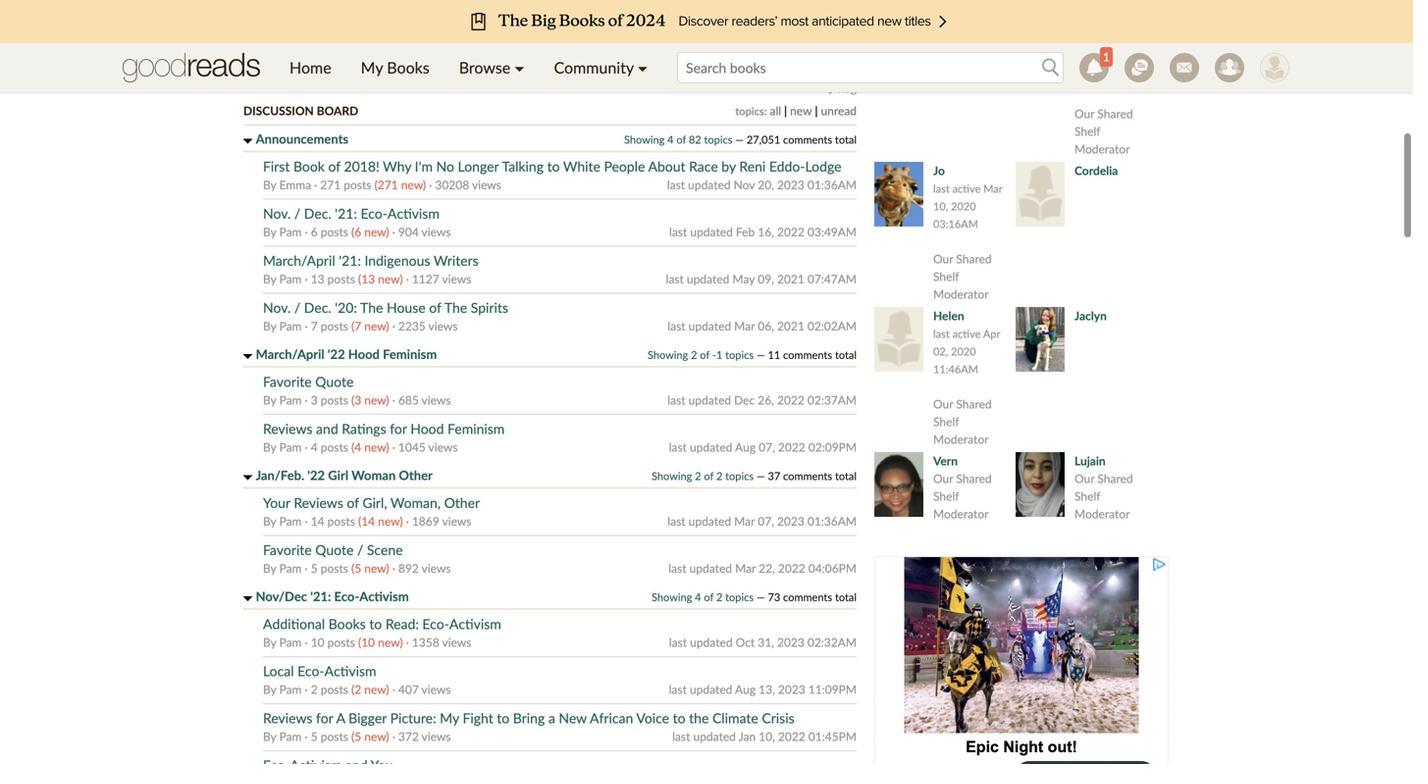 Task type: vqa. For each thing, say whether or not it's contained in the screenshot.


Task type: locate. For each thing, give the bounding box(es) containing it.
1045
[[398, 440, 426, 454]]

/ inside nov. / dec. '21: eco-activism by pam ·     6 posts (6 new) ·     904 views
[[294, 205, 301, 222]]

2 2021 from the top
[[777, 319, 805, 333]]

nov. down emma
[[263, 205, 291, 222]]

apr
[[983, 327, 1000, 341]]

mar down 'showing 2 of 2 topics — 37 comments total'
[[734, 514, 755, 529]]

0 horizontal spatial 4
[[311, 440, 318, 454]]

lodge
[[805, 158, 842, 175]]

scene
[[367, 542, 403, 558]]

4 pam from the top
[[279, 393, 302, 407]]

pam inside nov. / dec. '21: eco-activism by pam ·     6 posts (6 new) ·     904 views
[[279, 225, 302, 239]]

6 by from the top
[[263, 440, 276, 454]]

last for favorite quote
[[668, 393, 686, 407]]

last inside jo last active mar 10, 2020 03:16am
[[933, 182, 950, 195]]

2 dec. from the top
[[304, 299, 331, 316]]

3 by from the top
[[263, 272, 276, 286]]

2 the from the left
[[444, 299, 467, 316]]

pam link for nov. / dec. '20: the house of the spirits
[[279, 319, 302, 333]]

'22 for quote
[[328, 346, 345, 362]]

active inside last active jan 06, 2020 12:31am
[[1094, 37, 1122, 50]]

1 vertical spatial books
[[329, 616, 366, 633]]

dec. up 6 at the top of the page
[[304, 205, 331, 222]]

7
[[311, 319, 318, 333]]

jo image
[[874, 162, 924, 227]]

2 pam from the top
[[279, 272, 302, 286]]

additional books to read: eco-activism by pam ·     10 posts (10 new) ·     1358 views
[[263, 616, 501, 650]]

2 aug from the top
[[735, 683, 756, 697]]

jan up 'my group discussions' image on the top right
[[1125, 37, 1140, 50]]

0 vertical spatial aug
[[735, 440, 756, 454]]

2020 inside last active jan 06, 2020 12:31am
[[1092, 54, 1117, 68]]

2 + image from the top
[[243, 597, 252, 602]]

woman
[[351, 468, 396, 483]]

my left "fight"
[[440, 710, 459, 727]]

07, for reviews and ratings for hood feminism
[[759, 440, 775, 454]]

2 by from the top
[[263, 225, 276, 239]]

inbox image
[[1170, 53, 1199, 82]]

vern
[[933, 454, 958, 468]]

5 down the favorite quote / scene link
[[311, 561, 318, 576]]

0 horizontal spatial for
[[316, 710, 333, 727]]

11 by from the top
[[263, 730, 276, 744]]

0 horizontal spatial ▾
[[515, 58, 525, 77]]

1 vertical spatial feminism
[[448, 421, 505, 437]]

0 horizontal spatial and
[[316, 421, 338, 437]]

posts inside nov. / dec. '21: eco-activism by pam ·     6 posts (6 new) ·     904 views
[[321, 225, 348, 239]]

82
[[689, 133, 701, 146]]

views right 1358
[[442, 635, 471, 650]]

last for reviews and ratings for hood feminism
[[669, 440, 687, 454]]

1 vertical spatial /
[[294, 299, 301, 316]]

5 inside reviews for a bigger picture: my fight to bring a new african voice to the climate crisis by pam ·     5 posts (5 new) ·     372 views
[[311, 730, 318, 744]]

announcements link
[[256, 131, 349, 147]]

'21: up additional
[[310, 589, 331, 605]]

to left the white
[[547, 158, 560, 175]]

(5 new) link for bigger
[[351, 730, 389, 744]]

other inside your reviews of girl, woman, other by pam ·     14 posts (14 new) ·     1869 views
[[444, 495, 480, 511]]

4 by from the top
[[263, 319, 276, 333]]

of
[[677, 133, 686, 146], [328, 158, 340, 175], [429, 299, 441, 316], [700, 348, 710, 362], [704, 470, 714, 483], [347, 495, 359, 511], [704, 591, 714, 604]]

5 by from the top
[[263, 393, 276, 407]]

the left spirits in the left top of the page
[[444, 299, 467, 316]]

0 vertical spatial march/april
[[263, 252, 335, 269]]

▾ down passiona
[[638, 58, 648, 77]]

1 horizontal spatial 06,
[[1075, 54, 1090, 68]]

african
[[590, 710, 633, 727]]

1 (5 new) link from the top
[[351, 561, 389, 576]]

2 + image from the top
[[243, 476, 252, 480]]

31,
[[758, 635, 774, 650]]

0 vertical spatial for
[[390, 421, 407, 437]]

moderator down lujain link
[[1075, 507, 1130, 521]]

menu
[[275, 43, 663, 92]]

30208
[[435, 178, 469, 192]]

for inside reviews for a bigger picture: my fight to bring a new african voice to the climate crisis by pam ·     5 posts (5 new) ·     372 views
[[316, 710, 333, 727]]

mar
[[984, 182, 1003, 195], [734, 319, 755, 333], [734, 514, 755, 529], [735, 561, 756, 576]]

(5 down the favorite quote / scene link
[[351, 561, 361, 576]]

1 ▾ from the left
[[515, 58, 525, 77]]

emma link
[[279, 178, 311, 192]]

posts inside reviews and ratings for hood feminism by pam ·     4 posts (4 new) ·     1045 views
[[321, 440, 348, 454]]

last for nov. / dec. '20: the house of the spirits
[[668, 319, 686, 333]]

1 vertical spatial 2021
[[777, 319, 805, 333]]

5 pam from the top
[[279, 440, 302, 454]]

our shared shelf moderator up the cordelia
[[1075, 106, 1133, 156]]

2021 for nov. / dec. '20: the house of the spirits
[[777, 319, 805, 333]]

2 pam link from the top
[[279, 272, 302, 286]]

dec. for '20:
[[304, 299, 331, 316]]

1 vertical spatial hood
[[410, 421, 444, 437]]

+ image
[[243, 139, 252, 144], [243, 476, 252, 480]]

/ left scene
[[357, 542, 363, 558]]

moderator
[[933, 71, 989, 85], [1075, 142, 1130, 156], [933, 287, 989, 301], [933, 432, 989, 447], [933, 507, 989, 521], [1075, 507, 1130, 521]]

2021 up 11
[[777, 319, 805, 333]]

8 by from the top
[[263, 561, 276, 576]]

0 vertical spatial (5 new) link
[[351, 561, 389, 576]]

1 5 from the top
[[311, 561, 318, 576]]

posts right 14
[[327, 514, 355, 529]]

moderator inside savannah our shared shelf moderator
[[933, 71, 989, 85]]

+ image for first book of 2018! why i'm no longer talking to white people about race by reni eddo-lodge
[[243, 139, 252, 144]]

books inside additional books to read: eco-activism by pam ·     10 posts (10 new) ·     1358 views
[[329, 616, 366, 633]]

views right 685
[[422, 393, 451, 407]]

last updated mar 06, 2021 02:02am
[[668, 319, 857, 333]]

1 vertical spatial jan
[[739, 730, 756, 744]]

hood
[[348, 346, 380, 362], [410, 421, 444, 437]]

my inside reviews for a bigger picture: my fight to bring a new african voice to the climate crisis by pam ·     5 posts (5 new) ·     372 views
[[440, 710, 459, 727]]

savannah link
[[933, 18, 984, 32]]

activism inside additional books to read: eco-activism by pam ·     10 posts (10 new) ·     1358 views
[[449, 616, 501, 633]]

1 horizontal spatial books
[[387, 58, 430, 77]]

4 for (10
[[695, 591, 701, 604]]

advertisement element
[[874, 556, 1169, 765]]

2022 for your reviews of girl, woman, other
[[778, 561, 806, 576]]

reviews down 3 on the bottom of page
[[263, 421, 313, 437]]

total down the 04:06pm on the right bottom of the page
[[835, 591, 857, 604]]

shelf down vern link
[[933, 489, 959, 503]]

1 horizontal spatial and
[[654, 19, 673, 33]]

for left the a
[[316, 710, 333, 727]]

/ for nov. / dec. '21: eco-activism
[[294, 205, 301, 222]]

topics left 37
[[725, 470, 754, 483]]

march/april inside the march/april '21: indigenous writers by pam ·     13 posts (13 new) ·     1127 views
[[263, 252, 335, 269]]

2020 inside jo last active mar 10, 2020 03:16am
[[951, 200, 976, 213]]

0 vertical spatial books
[[387, 58, 430, 77]]

06, up 11
[[758, 319, 774, 333]]

our down vern
[[933, 472, 953, 486]]

0 vertical spatial /
[[294, 205, 301, 222]]

savannah image
[[874, 17, 924, 81]]

'21: for eco-
[[310, 589, 331, 605]]

3
[[311, 393, 318, 407]]

total
[[835, 133, 857, 146], [835, 348, 857, 362], [835, 470, 857, 483], [835, 591, 857, 604]]

emma
[[279, 178, 311, 192]]

2 comments from the top
[[783, 348, 832, 362]]

7 pam link from the top
[[279, 561, 302, 576]]

1 vertical spatial (5
[[351, 730, 361, 744]]

10 pam from the top
[[279, 730, 302, 744]]

shared down 12:31am
[[1098, 106, 1133, 121]]

favorite quote / scene link
[[263, 542, 403, 558]]

updated down the the
[[693, 730, 736, 744]]

— left 37
[[757, 470, 765, 483]]

0 horizontal spatial a
[[490, 19, 496, 33]]

our shared shelf moderator for helen
[[933, 397, 992, 447]]

views inside nov. / dec. '20: the house of the spirits by pam ·     7 posts (7 new) ·     2235 views
[[428, 319, 458, 333]]

1 vertical spatial dec.
[[304, 299, 331, 316]]

0 vertical spatial 10,
[[933, 200, 948, 213]]

10 by from the top
[[263, 683, 276, 697]]

jan inside last active jan 06, 2020 12:31am
[[1125, 37, 1140, 50]]

4 left 82
[[668, 133, 674, 146]]

jaclyn image
[[1016, 307, 1065, 372]]

reviews inside your reviews of girl, woman, other by pam ·     14 posts (14 new) ·     1869 views
[[294, 495, 343, 511]]

first
[[263, 158, 290, 175]]

updated for favorite quote / scene
[[690, 561, 732, 576]]

3 total from the top
[[835, 470, 857, 483]]

1 01:36am from the top
[[808, 178, 857, 192]]

by inside first book of 2018! why i'm no longer talking to white people about race by reni eddo-lodge by emma ·     271 posts (271 new) ·     30208 views
[[263, 178, 276, 192]]

activism up 904
[[388, 205, 440, 222]]

0 horizontal spatial |
[[784, 104, 787, 118]]

1 pam from the top
[[279, 225, 302, 239]]

8 pam link from the top
[[279, 635, 302, 650]]

last for your reviews of girl, woman, other
[[668, 514, 686, 529]]

01:45pm
[[809, 730, 857, 744]]

updated for favorite quote
[[689, 393, 731, 407]]

+ image for your reviews of girl, woman, other
[[243, 476, 252, 480]]

our shared shelf moderator for jo
[[933, 252, 992, 301]]

1 vertical spatial 4
[[311, 440, 318, 454]]

1 by from the top
[[263, 178, 276, 192]]

2 vertical spatial '21:
[[310, 589, 331, 605]]

pam link for local eco-activism
[[279, 683, 302, 697]]

06, inside last active jan 06, 2020 12:31am
[[1075, 54, 1090, 68]]

views inside favorite quote / scene by pam ·     5 posts (5 new) ·     892 views
[[422, 561, 451, 576]]

books down rules
[[387, 58, 430, 77]]

2 nov. from the top
[[263, 299, 291, 316]]

1 vertical spatial my
[[440, 710, 459, 727]]

active up 03:16am
[[953, 182, 981, 195]]

0 horizontal spatial jan
[[739, 730, 756, 744]]

1 horizontal spatial feminism
[[448, 421, 505, 437]]

07:47am
[[808, 272, 857, 286]]

all link
[[770, 104, 781, 118]]

11
[[768, 348, 780, 362]]

1 quote from the top
[[315, 373, 354, 390]]

4 inside reviews and ratings for hood feminism by pam ·     4 posts (4 new) ·     1045 views
[[311, 440, 318, 454]]

by inside nov. / dec. '20: the house of the spirits by pam ·     7 posts (7 new) ·     2235 views
[[263, 319, 276, 333]]

1 vertical spatial our shared shelf moderator
[[933, 252, 992, 301]]

of for 27,051
[[677, 133, 686, 146]]

4
[[668, 133, 674, 146], [311, 440, 318, 454], [695, 591, 701, 604]]

0 vertical spatial 5
[[311, 561, 318, 576]]

'21: up (13
[[339, 252, 361, 269]]

1 2021 from the top
[[777, 272, 805, 286]]

2023 right 31,
[[777, 635, 805, 650]]

views right 407
[[422, 683, 451, 697]]

+ image left jan/feb.
[[243, 476, 252, 480]]

our down lujain
[[1075, 472, 1095, 486]]

1 vertical spatial for
[[316, 710, 333, 727]]

1 vertical spatial + image
[[243, 597, 252, 602]]

and inside this is a public group. anyone can join and invite others to join. rules
[[654, 19, 673, 33]]

by inside additional books to read: eco-activism by pam ·     10 posts (10 new) ·     1358 views
[[263, 635, 276, 650]]

0 vertical spatial hood
[[348, 346, 380, 362]]

1 vertical spatial and
[[316, 421, 338, 437]]

pam link for reviews for a bigger picture: my fight to bring a new african voice to the climate crisis
[[279, 730, 302, 744]]

1 horizontal spatial 1
[[1103, 50, 1110, 64]]

views down longer
[[472, 178, 501, 192]]

2 01:36am from the top
[[808, 514, 857, 529]]

pam link for additional books to read: eco-activism
[[279, 635, 302, 650]]

of left 82
[[677, 133, 686, 146]]

updated up showing 2 of 2 topics link
[[690, 440, 733, 454]]

posts inside favorite quote / scene by pam ·     5 posts (5 new) ·     892 views
[[321, 561, 348, 576]]

quote inside favorite quote / scene by pam ·     5 posts (5 new) ·     892 views
[[315, 542, 354, 558]]

'22 up favorite quote link
[[328, 346, 345, 362]]

3 pam from the top
[[279, 319, 302, 333]]

01:36am for your reviews of girl, woman, other
[[808, 514, 857, 529]]

01:36am down lodge
[[808, 178, 857, 192]]

invite
[[676, 19, 704, 33]]

eco- inside local eco-activism by pam ·     2 posts (2 new) ·     407 views
[[298, 663, 324, 680]]

additional
[[263, 616, 325, 633]]

a left new
[[548, 710, 555, 727]]

6 pam from the top
[[279, 514, 302, 529]]

/ left '20: at the left of the page
[[294, 299, 301, 316]]

2 vertical spatial 2020
[[951, 345, 976, 358]]

0 horizontal spatial the
[[360, 299, 383, 316]]

0 vertical spatial nov.
[[263, 205, 291, 222]]

and down 3 on the bottom of page
[[316, 421, 338, 437]]

07, up 37
[[759, 440, 775, 454]]

4 comments from the top
[[783, 591, 832, 604]]

1 pam link from the top
[[279, 225, 302, 239]]

1 horizontal spatial my
[[440, 710, 459, 727]]

to left join.
[[743, 19, 754, 33]]

4 total from the top
[[835, 591, 857, 604]]

pam inside local eco-activism by pam ·     2 posts (2 new) ·     407 views
[[279, 683, 302, 697]]

(14 new) link
[[358, 514, 403, 529]]

nov. for nov. / dec. '21: eco-activism
[[263, 205, 291, 222]]

reviews inside reviews and ratings for hood feminism by pam ·     4 posts (4 new) ·     1045 views
[[263, 421, 313, 437]]

2 vertical spatial reviews
[[263, 710, 313, 727]]

favorite
[[263, 373, 312, 390], [263, 542, 312, 558]]

by inside the favorite quote by pam ·     3 posts (3 new) ·     685 views
[[263, 393, 276, 407]]

1 horizontal spatial 10,
[[933, 200, 948, 213]]

0 horizontal spatial books
[[329, 616, 366, 633]]

2021
[[777, 272, 805, 286], [777, 319, 805, 333]]

1 total from the top
[[835, 133, 857, 146]]

1 vertical spatial a
[[548, 710, 555, 727]]

pam
[[279, 225, 302, 239], [279, 272, 302, 286], [279, 319, 302, 333], [279, 393, 302, 407], [279, 440, 302, 454], [279, 514, 302, 529], [279, 561, 302, 576], [279, 635, 302, 650], [279, 683, 302, 697], [279, 730, 302, 744]]

new) down 'i'm'
[[401, 178, 426, 192]]

0 vertical spatial reviews
[[263, 421, 313, 437]]

0 vertical spatial favorite
[[263, 373, 312, 390]]

march/april for '22
[[256, 346, 325, 362]]

— left 27,051
[[735, 133, 744, 146]]

03:49am
[[808, 225, 857, 239]]

0 horizontal spatial 10,
[[759, 730, 775, 744]]

for
[[390, 421, 407, 437], [316, 710, 333, 727]]

shared down vern link
[[956, 472, 992, 486]]

views right 892
[[422, 561, 451, 576]]

books up (10
[[329, 616, 366, 633]]

jan
[[1125, 37, 1140, 50], [739, 730, 756, 744]]

1 nov. from the top
[[263, 205, 291, 222]]

1 vertical spatial 06,
[[758, 319, 774, 333]]

0 vertical spatial active
[[1094, 37, 1122, 50]]

by
[[263, 178, 276, 192], [263, 225, 276, 239], [263, 272, 276, 286], [263, 319, 276, 333], [263, 393, 276, 407], [263, 440, 276, 454], [263, 514, 276, 529], [263, 561, 276, 576], [263, 635, 276, 650], [263, 683, 276, 697], [263, 730, 276, 744]]

pam link
[[279, 225, 302, 239], [279, 272, 302, 286], [279, 319, 302, 333], [279, 393, 302, 407], [279, 440, 302, 454], [279, 514, 302, 529], [279, 561, 302, 576], [279, 635, 302, 650], [279, 683, 302, 697], [279, 730, 302, 744]]

updated down race
[[688, 178, 731, 192]]

▾ inside "dropdown button"
[[638, 58, 648, 77]]

shelf up cordelia link
[[1075, 124, 1100, 138]]

0 vertical spatial 2020
[[1092, 54, 1117, 68]]

-
[[712, 348, 716, 362]]

1 vertical spatial 07,
[[758, 514, 774, 529]]

0 horizontal spatial '22
[[307, 468, 325, 483]]

0 vertical spatial jan
[[1125, 37, 1140, 50]]

11:09pm
[[809, 683, 857, 697]]

pam link for your reviews of girl, woman, other
[[279, 514, 302, 529]]

posts inside the march/april '21: indigenous writers by pam ·     13 posts (13 new) ·     1127 views
[[327, 272, 355, 286]]

dec. for '21:
[[304, 205, 331, 222]]

last updated mar 22, 2022 04:06pm
[[669, 561, 857, 576]]

this
[[454, 19, 476, 33]]

'21: inside the march/april '21: indigenous writers by pam ·     13 posts (13 new) ·     1127 views
[[339, 252, 361, 269]]

posts right 6 at the top of the page
[[321, 225, 348, 239]]

aug for reviews and ratings for hood feminism
[[735, 440, 756, 454]]

2022 for favorite quote
[[778, 440, 806, 454]]

savannah
[[933, 18, 984, 32]]

0 horizontal spatial feminism
[[383, 346, 437, 362]]

new) inside nov. / dec. '20: the house of the spirits by pam ·     7 posts (7 new) ·     2235 views
[[364, 319, 389, 333]]

+ image down discussion
[[243, 139, 252, 144]]

— for first book of 2018! why i'm no longer talking to white people about race by reni eddo-lodge
[[735, 133, 744, 146]]

1 vertical spatial '22
[[307, 468, 325, 483]]

1 horizontal spatial hood
[[410, 421, 444, 437]]

favorite for favorite quote / scene
[[263, 542, 312, 558]]

of left -
[[700, 348, 710, 362]]

2 (5 from the top
[[351, 730, 361, 744]]

showing for 1869
[[652, 470, 692, 483]]

1 horizontal spatial ▾
[[638, 58, 648, 77]]

2 vertical spatial active
[[953, 327, 981, 341]]

updated up -
[[689, 319, 731, 333]]

1 horizontal spatial jan
[[1125, 37, 1140, 50]]

— for your reviews of girl, woman, other
[[757, 470, 765, 483]]

updated for reviews and ratings for hood feminism
[[690, 440, 733, 454]]

nov/dec '21: eco-activism
[[256, 589, 409, 605]]

activism
[[388, 205, 440, 222], [359, 589, 409, 605], [449, 616, 501, 633], [324, 663, 376, 680]]

0 vertical spatial 07,
[[759, 440, 775, 454]]

notifications element
[[1080, 47, 1113, 82]]

'22 for reviews
[[307, 468, 325, 483]]

1 vertical spatial reviews
[[294, 495, 343, 511]]

eco- inside nov. / dec. '21: eco-activism by pam ·     6 posts (6 new) ·     904 views
[[361, 205, 388, 222]]

helen last active apr 02, 2020 11:46am
[[933, 309, 1000, 376]]

updated left oct
[[690, 635, 733, 650]]

showing down last updated mar 22, 2022 04:06pm at bottom
[[652, 591, 692, 604]]

crisis
[[762, 710, 795, 727]]

892
[[398, 561, 419, 576]]

1 vertical spatial (5 new) link
[[351, 730, 389, 744]]

0 horizontal spatial 06,
[[758, 319, 774, 333]]

new) inside additional books to read: eco-activism by pam ·     10 posts (10 new) ·     1358 views
[[378, 635, 403, 650]]

1 vertical spatial favorite
[[263, 542, 312, 558]]

books
[[387, 58, 430, 77], [329, 616, 366, 633]]

new) inside the favorite quote by pam ·     3 posts (3 new) ·     685 views
[[364, 393, 389, 407]]

1 vertical spatial other
[[444, 495, 480, 511]]

1 aug from the top
[[735, 440, 756, 454]]

▾ inside dropdown button
[[515, 58, 525, 77]]

7 by from the top
[[263, 514, 276, 529]]

updated for nov. / dec. '20: the house of the spirits
[[689, 319, 731, 333]]

8 pam from the top
[[279, 635, 302, 650]]

debate,
[[561, 39, 600, 53]]

pam inside nov. / dec. '20: the house of the spirits by pam ·     7 posts (7 new) ·     2235 views
[[279, 319, 302, 333]]

0 horizontal spatial 1
[[716, 348, 723, 362]]

showing 2 of 2 topics — 37 comments total
[[652, 470, 857, 483]]

0 horizontal spatial my
[[361, 58, 383, 77]]

reviews and ratings for hood feminism link
[[263, 421, 505, 437]]

2022 right "26,"
[[777, 393, 805, 407]]

by inside nov. / dec. '21: eco-activism by pam ·     6 posts (6 new) ·     904 views
[[263, 225, 276, 239]]

talking
[[502, 158, 544, 175]]

new) down the additional books to read: eco-activism link
[[378, 635, 403, 650]]

last for favorite quote / scene
[[669, 561, 687, 576]]

mar up showing 2 of -1 topics — 11 comments total
[[734, 319, 755, 333]]

this is a public group. anyone can join and invite others to join. rules
[[384, 19, 779, 53]]

last updated jan 10, 2022 01:45pm
[[672, 730, 857, 744]]

1 horizontal spatial other
[[444, 495, 480, 511]]

7 pam from the top
[[279, 561, 302, 576]]

'22 left girl
[[307, 468, 325, 483]]

moderator inside lujain our shared shelf moderator
[[1075, 507, 1130, 521]]

1 vertical spatial quote
[[315, 542, 354, 558]]

4 up jan/feb. '22 girl woman other link
[[311, 440, 318, 454]]

views inside first book of 2018! why i'm no longer talking to white people about race by reni eddo-lodge by emma ·     271 posts (271 new) ·     30208 views
[[472, 178, 501, 192]]

10,
[[933, 200, 948, 213], [759, 730, 775, 744]]

1 horizontal spatial 4
[[668, 133, 674, 146]]

1 dec. from the top
[[304, 205, 331, 222]]

total down 02:09pm
[[835, 470, 857, 483]]

/ for nov. / dec. '20: the house of the spirits
[[294, 299, 301, 316]]

about
[[648, 158, 686, 175]]

shared inside lujain our shared shelf moderator
[[1098, 472, 1133, 486]]

1 comments from the top
[[783, 133, 832, 146]]

1 (5 from the top
[[351, 561, 361, 576]]

shelf inside lujain our shared shelf moderator
[[1075, 489, 1100, 503]]

06, for 2021
[[758, 319, 774, 333]]

reviews inside reviews for a bigger picture: my fight to bring a new african voice to the climate crisis by pam ·     5 posts (5 new) ·     372 views
[[263, 710, 313, 727]]

shared inside the 'vern our shared shelf moderator'
[[956, 472, 992, 486]]

showing 4 of 2 topics link
[[652, 591, 754, 604]]

comments for your reviews of girl, woman, other
[[783, 470, 832, 483]]

(10 new) link
[[358, 635, 403, 650]]

2 (5 new) link from the top
[[351, 730, 389, 744]]

comments down new
[[783, 133, 832, 146]]

1 + image from the top
[[243, 354, 252, 359]]

vern link
[[933, 454, 958, 468]]

2 ▾ from the left
[[638, 58, 648, 77]]

eco- inside additional books to read: eco-activism by pam ·     10 posts (10 new) ·     1358 views
[[422, 616, 449, 633]]

helen
[[933, 309, 964, 323]]

favorite quote / scene by pam ·     5 posts (5 new) ·     892 views
[[263, 542, 451, 576]]

9 by from the top
[[263, 635, 276, 650]]

0 vertical spatial '21:
[[335, 205, 357, 222]]

1 vertical spatial aug
[[735, 683, 756, 697]]

hood down (7 new) link
[[348, 346, 380, 362]]

1 vertical spatial 01:36am
[[808, 514, 857, 529]]

nov. / dec. '21: eco-activism by pam ·     6 posts (6 new) ·     904 views
[[263, 205, 451, 239]]

new) right (6
[[364, 225, 389, 239]]

feb
[[736, 225, 755, 239]]

by
[[722, 158, 736, 175]]

comments for additional books to read: eco-activism
[[783, 591, 832, 604]]

6 pam link from the top
[[279, 514, 302, 529]]

of for —
[[700, 348, 710, 362]]

09,
[[758, 272, 774, 286]]

2 vertical spatial 4
[[695, 591, 701, 604]]

cordelia image
[[1016, 162, 1065, 227]]

the up (7 new) link
[[360, 299, 383, 316]]

pam link for favorite quote
[[279, 393, 302, 407]]

of inside first book of 2018! why i'm no longer talking to white people about race by reni eddo-lodge by emma ·     271 posts (271 new) ·     30208 views
[[328, 158, 340, 175]]

new) down reviews and ratings for hood feminism "link"
[[364, 440, 389, 454]]

0 vertical spatial 01:36am
[[808, 178, 857, 192]]

menu containing home
[[275, 43, 663, 92]]

last for first book of 2018! why i'm no longer talking to white people about race by reni eddo-lodge
[[667, 178, 685, 192]]

3 pam link from the top
[[279, 319, 302, 333]]

1 horizontal spatial the
[[444, 299, 467, 316]]

views inside additional books to read: eco-activism by pam ·     10 posts (10 new) ·     1358 views
[[442, 635, 471, 650]]

shelf down lujain link
[[1075, 489, 1100, 503]]

is
[[479, 19, 487, 33]]

0 vertical spatial dec.
[[304, 205, 331, 222]]

topics for additional books to read: eco-activism
[[725, 591, 754, 604]]

shared down savannah
[[956, 36, 992, 50]]

mar left 22,
[[735, 561, 756, 576]]

read:
[[386, 616, 419, 633]]

eco- up (6 new) link on the top of the page
[[361, 205, 388, 222]]

1 vertical spatial '21:
[[339, 252, 361, 269]]

pam inside favorite quote / scene by pam ·     5 posts (5 new) ·     892 views
[[279, 561, 302, 576]]

0 vertical spatial 1
[[1103, 50, 1110, 64]]

0 vertical spatial '22
[[328, 346, 345, 362]]

0 vertical spatial and
[[654, 19, 673, 33]]

1 horizontal spatial for
[[390, 421, 407, 437]]

(5 new) link down scene
[[351, 561, 389, 576]]

our inside savannah our shared shelf moderator
[[933, 36, 953, 50]]

new) down bigger
[[364, 730, 389, 744]]

new) right the (14
[[378, 514, 403, 529]]

nov. left '20: at the left of the page
[[263, 299, 291, 316]]

last updated feb 16, 2022 03:49am
[[669, 225, 857, 239]]

0 vertical spatial 4
[[668, 133, 674, 146]]

rules
[[384, 39, 409, 53]]

for inside reviews and ratings for hood feminism by pam ·     4 posts (4 new) ·     1045 views
[[390, 421, 407, 437]]

1 vertical spatial march/april
[[256, 346, 325, 362]]

| right 'new' link
[[815, 104, 818, 118]]

pam link for favorite quote / scene
[[279, 561, 302, 576]]

views right 1045
[[428, 440, 458, 454]]

2 vertical spatial /
[[357, 542, 363, 558]]

5
[[311, 561, 318, 576], [311, 730, 318, 744]]

2020 up 03:16am
[[951, 200, 976, 213]]

10 pam link from the top
[[279, 730, 302, 744]]

2 5 from the top
[[311, 730, 318, 744]]

showing 2 of -1 topics — 11 comments total
[[648, 348, 857, 362]]

activism up the additional books to read: eco-activism link
[[359, 589, 409, 605]]

1 favorite from the top
[[263, 373, 312, 390]]

01:36am up the 04:06pm on the right bottom of the page
[[808, 514, 857, 529]]

dec. up 7
[[304, 299, 331, 316]]

active up 12:31am
[[1094, 37, 1122, 50]]

last inside helen last active apr 02, 2020 11:46am
[[933, 327, 950, 341]]

0 vertical spatial + image
[[243, 354, 252, 359]]

of for 37
[[704, 470, 714, 483]]

0 vertical spatial my
[[361, 58, 383, 77]]

jan for updated
[[739, 730, 756, 744]]

9 pam link from the top
[[279, 683, 302, 697]]

updated up showing 4 of 2 topics link at the bottom
[[690, 561, 732, 576]]

1 + image from the top
[[243, 139, 252, 144]]

(3 new) link
[[351, 393, 389, 407]]

+ image for additional books to read: eco-activism
[[243, 597, 252, 602]]

bring
[[513, 710, 545, 727]]

vern our shared shelf moderator
[[933, 454, 992, 521]]

march/april up favorite quote link
[[256, 346, 325, 362]]

+ image
[[243, 354, 252, 359], [243, 597, 252, 602]]

0 vertical spatial (5
[[351, 561, 361, 576]]

'20:
[[335, 299, 357, 316]]

2020 inside helen last active apr 02, 2020 11:46am
[[951, 345, 976, 358]]

showing for 1358
[[652, 591, 692, 604]]

new) right the (3
[[364, 393, 389, 407]]

0 vertical spatial 06,
[[1075, 54, 1090, 68]]

2022 right 22,
[[778, 561, 806, 576]]

9 pam from the top
[[279, 683, 302, 697]]

3 comments from the top
[[783, 470, 832, 483]]

updated
[[688, 178, 731, 192], [690, 225, 733, 239], [687, 272, 730, 286], [689, 319, 731, 333], [689, 393, 731, 407], [690, 440, 733, 454], [689, 514, 731, 529], [690, 561, 732, 576], [690, 635, 733, 650], [690, 683, 733, 697], [693, 730, 736, 744]]

comments right 11
[[783, 348, 832, 362]]

2 favorite from the top
[[263, 542, 312, 558]]

by inside local eco-activism by pam ·     2 posts (2 new) ·     407 views
[[263, 683, 276, 697]]

1 vertical spatial nov.
[[263, 299, 291, 316]]

active for jo
[[953, 182, 981, 195]]

0 vertical spatial + image
[[243, 139, 252, 144]]

2 quote from the top
[[315, 542, 354, 558]]

lujain
[[1075, 454, 1106, 468]]

1 vertical spatial 2020
[[951, 200, 976, 213]]

race
[[689, 158, 718, 175]]

1 horizontal spatial '22
[[328, 346, 345, 362]]

4 pam link from the top
[[279, 393, 302, 407]]

1 horizontal spatial a
[[548, 710, 555, 727]]

new link
[[790, 104, 812, 118]]

2022
[[777, 225, 805, 239], [777, 393, 805, 407], [778, 440, 806, 454], [778, 561, 806, 576], [778, 730, 806, 744]]

favorite for favorite quote
[[263, 373, 312, 390]]

2021 right "09,"
[[777, 272, 805, 286]]

2022 for first book of 2018! why i'm no longer talking to white people about race by reni eddo-lodge
[[777, 225, 805, 239]]

active inside jo last active mar 10, 2020 03:16am
[[953, 182, 981, 195]]

last for additional books to read: eco-activism
[[669, 635, 687, 650]]

5 pam link from the top
[[279, 440, 302, 454]]

pam inside additional books to read: eco-activism by pam ·     10 posts (10 new) ·     1358 views
[[279, 635, 302, 650]]

spirits
[[471, 299, 508, 316]]

0 vertical spatial 2021
[[777, 272, 805, 286]]



Task type: describe. For each thing, give the bounding box(es) containing it.
posts inside reviews for a bigger picture: my fight to bring a new african voice to the climate crisis by pam ·     5 posts (5 new) ·     372 views
[[321, 730, 348, 744]]

our inside the 'vern our shared shelf moderator'
[[933, 472, 953, 486]]

topics for first book of 2018! why i'm no longer talking to white people about race by reni eddo-lodge
[[704, 133, 733, 146]]

(13
[[358, 272, 375, 286]]

our down "11:46am"
[[933, 397, 953, 411]]

quote for pam
[[315, 373, 354, 390]]

0 vertical spatial our shared shelf moderator
[[1075, 106, 1133, 156]]

last for march/april '21: indigenous writers
[[666, 272, 684, 286]]

topics for your reviews of girl, woman, other
[[725, 470, 754, 483]]

'21: inside nov. / dec. '21: eco-activism by pam ·     6 posts (6 new) ·     904 views
[[335, 205, 357, 222]]

26,
[[758, 393, 774, 407]]

02,
[[933, 345, 948, 358]]

(271
[[374, 178, 398, 192]]

moderator inside the 'vern our shared shelf moderator'
[[933, 507, 989, 521]]

1358
[[412, 635, 439, 650]]

last updated may 09, 2021 07:47am
[[666, 272, 857, 286]]

a inside this is a public group. anyone can join and invite others to join. rules
[[490, 19, 496, 33]]

posts inside your reviews of girl, woman, other by pam ·     14 posts (14 new) ·     1869 views
[[327, 514, 355, 529]]

271
[[320, 178, 341, 192]]

views inside the march/april '21: indigenous writers by pam ·     13 posts (13 new) ·     1127 views
[[442, 272, 471, 286]]

mar inside jo last active mar 10, 2020 03:16am
[[984, 182, 1003, 195]]

last updated oct 31, 2023 02:32am
[[669, 635, 857, 650]]

2018!
[[344, 158, 380, 175]]

+ image for favorite quote
[[243, 354, 252, 359]]

'21: for indigenous
[[339, 252, 361, 269]]

jo link
[[933, 163, 945, 178]]

of for 73
[[704, 591, 714, 604]]

local eco-activism by pam ·     2 posts (2 new) ·     407 views
[[263, 663, 451, 697]]

last for nov. / dec. '21: eco-activism
[[669, 225, 687, 239]]

our down 03:16am
[[933, 252, 953, 266]]

activism inside local eco-activism by pam ·     2 posts (2 new) ·     407 views
[[324, 663, 376, 680]]

savannah our shared shelf moderator
[[933, 18, 992, 85]]

jaclyn
[[1075, 309, 1107, 323]]

our inside lujain our shared shelf moderator
[[1075, 472, 1095, 486]]

372
[[398, 730, 419, 744]]

new) inside nov. / dec. '21: eco-activism by pam ·     6 posts (6 new) ·     904 views
[[364, 225, 389, 239]]

updated for local eco-activism
[[690, 683, 733, 697]]

▾ for browse ▾
[[515, 58, 525, 77]]

feminism inside reviews and ratings for hood feminism by pam ·     4 posts (4 new) ·     1045 views
[[448, 421, 505, 437]]

2023 for by
[[777, 178, 805, 192]]

posts inside additional books to read: eco-activism by pam ·     10 posts (10 new) ·     1358 views
[[327, 635, 355, 650]]

views inside reviews for a bigger picture: my fight to bring a new african voice to the climate crisis by pam ·     5 posts (5 new) ·     372 views
[[422, 730, 451, 744]]

total for first book of 2018! why i'm no longer talking to white people about race by reni eddo-lodge
[[835, 133, 857, 146]]

new) inside reviews for a bigger picture: my fight to bring a new african voice to the climate crisis by pam ·     5 posts (5 new) ·     372 views
[[364, 730, 389, 744]]

and inside reviews and ratings for hood feminism by pam ·     4 posts (4 new) ·     1045 views
[[316, 421, 338, 437]]

shared down "11:46am"
[[956, 397, 992, 411]]

views inside nov. / dec. '21: eco-activism by pam ·     6 posts (6 new) ·     904 views
[[422, 225, 451, 239]]

books for my
[[387, 58, 430, 77]]

to inside this is a public group. anyone can join and invite others to join. rules
[[743, 19, 754, 33]]

community ▾
[[554, 58, 648, 77]]

may
[[733, 272, 755, 286]]

total for additional books to read: eco-activism
[[835, 591, 857, 604]]

browse ▾
[[459, 58, 525, 77]]

2 | from the left
[[815, 104, 818, 118]]

march/april '22 hood feminism link
[[256, 346, 437, 362]]

topics right -
[[725, 348, 754, 362]]

pam inside reviews for a bigger picture: my fight to bring a new african voice to the climate crisis by pam ·     5 posts (5 new) ·     372 views
[[279, 730, 302, 744]]

home link
[[275, 43, 346, 92]]

march/april '21: indigenous writers link
[[263, 252, 479, 269]]

showing 4 of 82 topics link
[[624, 133, 733, 146]]

moderator up cordelia link
[[1075, 142, 1130, 156]]

picture:
[[390, 710, 436, 727]]

07, for your reviews of girl, woman, other
[[758, 514, 774, 529]]

— left 11
[[757, 348, 765, 362]]

lujain our shared shelf moderator
[[1075, 454, 1133, 521]]

last for reviews for a bigger picture: my fight to bring a new african voice to the climate crisis
[[672, 730, 690, 744]]

encourage
[[475, 39, 529, 53]]

(271 new) link
[[374, 178, 426, 192]]

02:09pm
[[809, 440, 857, 454]]

by inside reviews for a bigger picture: my fight to bring a new african voice to the climate crisis by pam ·     5 posts (5 new) ·     372 views
[[263, 730, 276, 744]]

bob builder image
[[1260, 53, 1290, 82]]

others
[[707, 19, 740, 33]]

5 inside favorite quote / scene by pam ·     5 posts (5 new) ·     892 views
[[311, 561, 318, 576]]

my group discussions image
[[1125, 53, 1154, 82]]

by inside the march/april '21: indigenous writers by pam ·     13 posts (13 new) ·     1127 views
[[263, 272, 276, 286]]

73
[[768, 591, 780, 604]]

20,
[[758, 178, 774, 192]]

(5 inside reviews for a bigger picture: my fight to bring a new african voice to the climate crisis by pam ·     5 posts (5 new) ·     372 views
[[351, 730, 361, 744]]

new) inside reviews and ratings for hood feminism by pam ·     4 posts (4 new) ·     1045 views
[[364, 440, 389, 454]]

nov/dec '21: eco-activism link
[[256, 589, 409, 605]]

1 the from the left
[[360, 299, 383, 316]]

nov. for nov. / dec. '20: the house of the spirits
[[263, 299, 291, 316]]

last active apr 02, 2020 11:46am link
[[933, 327, 1000, 376]]

pam link for nov. / dec. '21: eco-activism
[[279, 225, 302, 239]]

moderator up vern
[[933, 432, 989, 447]]

last updated aug 13, 2023 11:09pm
[[669, 683, 857, 697]]

march/april for '21:
[[263, 252, 335, 269]]

ana pf image
[[1016, 17, 1065, 81]]

updated for your reviews of girl, woman, other
[[689, 514, 731, 529]]

10
[[311, 635, 324, 650]]

1 vertical spatial 1
[[716, 348, 723, 362]]

helen image
[[874, 307, 924, 372]]

shelf up helen link
[[933, 269, 959, 284]]

2022 down 'crisis'
[[778, 730, 806, 744]]

posts inside local eco-activism by pam ·     2 posts (2 new) ·     407 views
[[321, 683, 348, 697]]

1869
[[412, 514, 439, 529]]

(13 new) link
[[358, 272, 403, 286]]

(10
[[358, 635, 375, 650]]

by inside reviews and ratings for hood feminism by pam ·     4 posts (4 new) ·     1045 views
[[263, 440, 276, 454]]

(5 new) link for scene
[[351, 561, 389, 576]]

shared inside savannah our shared shelf moderator
[[956, 36, 992, 50]]

4 for people
[[668, 133, 674, 146]]

updated for nov. / dec. '21: eco-activism
[[690, 225, 733, 239]]

2 inside local eco-activism by pam ·     2 posts (2 new) ·     407 views
[[311, 683, 318, 697]]

jan/feb. '22 girl woman other
[[256, 468, 433, 483]]

favorite quote by pam ·     3 posts (3 new) ·     685 views
[[263, 373, 451, 407]]

1 vertical spatial 10,
[[759, 730, 775, 744]]

new) inside the march/april '21: indigenous writers by pam ·     13 posts (13 new) ·     1127 views
[[378, 272, 403, 286]]

shared down 03:16am
[[956, 252, 992, 266]]

total for your reviews of girl, woman, other
[[835, 470, 857, 483]]

jan for active
[[1125, 37, 1140, 50]]

active for helen
[[953, 327, 981, 341]]

last for local eco-activism
[[669, 683, 687, 697]]

(4 new) link
[[351, 440, 389, 454]]

discussion board link
[[243, 104, 358, 118]]

mar for favorite quote / scene
[[735, 561, 756, 576]]

new) inside first book of 2018! why i'm no longer talking to white people about race by reni eddo-lodge by emma ·     271 posts (271 new) ·     30208 views
[[401, 178, 426, 192]]

lujain mahmoud image
[[1016, 452, 1065, 517]]

flag link
[[823, 81, 857, 95]]

14
[[311, 514, 324, 529]]

nov/dec
[[256, 589, 307, 605]]

2023 right 13,
[[778, 683, 806, 697]]

your
[[263, 495, 290, 511]]

white
[[563, 158, 601, 175]]

cordelia link
[[1075, 163, 1118, 178]]

moderator up helen link
[[933, 287, 989, 301]]

of for no
[[328, 158, 340, 175]]

reviews for for
[[263, 710, 313, 727]]

mar for your reviews of girl, woman, other
[[734, 514, 755, 529]]

by inside your reviews of girl, woman, other by pam ·     14 posts (14 new) ·     1869 views
[[263, 514, 276, 529]]

10, inside jo last active mar 10, 2020 03:16am
[[933, 200, 948, 213]]

vern francis image
[[874, 452, 924, 517]]

/ inside favorite quote / scene by pam ·     5 posts (5 new) ·     892 views
[[357, 542, 363, 558]]

a inside reviews for a bigger picture: my fight to bring a new african voice to the climate crisis by pam ·     5 posts (5 new) ·     372 views
[[548, 710, 555, 727]]

our down 12:31am
[[1075, 106, 1095, 121]]

(6
[[351, 225, 361, 239]]

pam link for march/april '21: indigenous writers
[[279, 272, 302, 286]]

new) inside local eco-activism by pam ·     2 posts (2 new) ·     407 views
[[364, 683, 389, 697]]

your reviews of girl, woman, other by pam ·     14 posts (14 new) ·     1869 views
[[263, 495, 480, 529]]

0 horizontal spatial hood
[[348, 346, 380, 362]]

pam inside the march/april '21: indigenous writers by pam ·     13 posts (13 new) ·     1127 views
[[279, 272, 302, 286]]

passiona
[[603, 39, 647, 53]]

2023 for 1869
[[777, 514, 805, 529]]

pam link for reviews and ratings for hood feminism
[[279, 440, 302, 454]]

of for by
[[347, 495, 359, 511]]

board
[[317, 104, 358, 118]]

quote for scene
[[315, 542, 354, 558]]

of inside nov. / dec. '20: the house of the spirits by pam ·     7 posts (7 new) ·     2235 views
[[429, 299, 441, 316]]

views inside local eco-activism by pam ·     2 posts (2 new) ·     407 views
[[422, 683, 451, 697]]

my inside my books link
[[361, 58, 383, 77]]

fight
[[463, 710, 493, 727]]

0 vertical spatial other
[[399, 468, 433, 483]]

2 total from the top
[[835, 348, 857, 362]]

local eco-activism link
[[263, 663, 376, 680]]

eddo-
[[769, 158, 805, 175]]

views inside reviews and ratings for hood feminism by pam ·     4 posts (4 new) ·     1045 views
[[428, 440, 458, 454]]

to right "fight"
[[497, 710, 510, 727]]

…more link
[[647, 39, 683, 53]]

last inside last active jan 06, 2020 12:31am
[[1075, 37, 1091, 50]]

showing 2 of -1 topics link
[[648, 348, 754, 362]]

2020 for jo
[[951, 200, 976, 213]]

shelf up vern
[[933, 415, 959, 429]]

reni
[[739, 158, 766, 175]]

pam inside reviews and ratings for hood feminism by pam ·     4 posts (4 new) ·     1045 views
[[279, 440, 302, 454]]

reviews for a bigger picture: my fight to bring a new african voice to the climate crisis link
[[263, 710, 795, 727]]

pam inside your reviews of girl, woman, other by pam ·     14 posts (14 new) ·     1869 views
[[279, 514, 302, 529]]

activism inside nov. / dec. '21: eco-activism by pam ·     6 posts (6 new) ·     904 views
[[388, 205, 440, 222]]

writers
[[434, 252, 479, 269]]

topics: all | new | unread
[[735, 104, 857, 118]]

public
[[499, 19, 530, 33]]

posts inside the favorite quote by pam ·     3 posts (3 new) ·     685 views
[[321, 393, 348, 407]]

0 vertical spatial feminism
[[383, 346, 437, 362]]

updated for march/april '21: indigenous writers
[[687, 272, 730, 286]]

showing left -
[[648, 348, 688, 362]]

03:16am
[[933, 217, 978, 231]]

last updated nov 20, 2023 01:36am
[[667, 178, 857, 192]]

shelf inside the 'vern our shared shelf moderator'
[[933, 489, 959, 503]]

6
[[311, 225, 318, 239]]

reviews for and
[[263, 421, 313, 437]]

Search books text field
[[677, 52, 1064, 83]]

2021 for march/april '21: indigenous writers
[[777, 272, 805, 286]]

to left the the
[[673, 710, 686, 727]]

2023 for 1358
[[777, 635, 805, 650]]

browse
[[459, 58, 511, 77]]

group.
[[533, 19, 565, 33]]

comments for first book of 2018! why i'm no longer talking to white people about race by reni eddo-lodge
[[783, 133, 832, 146]]

hood inside reviews and ratings for hood feminism by pam ·     4 posts (4 new) ·     1045 views
[[410, 421, 444, 437]]

(6 new) link
[[351, 225, 389, 239]]

aug for local eco-activism
[[735, 683, 756, 697]]

new) inside favorite quote / scene by pam ·     5 posts (5 new) ·     892 views
[[364, 561, 389, 576]]

posts inside first book of 2018! why i'm no longer talking to white people about race by reni eddo-lodge by emma ·     271 posts (271 new) ·     30208 views
[[344, 178, 371, 192]]

2020 for helen
[[951, 345, 976, 358]]

flag
[[838, 81, 857, 95]]

climate
[[712, 710, 758, 727]]

jan/feb. '22 girl woman other link
[[256, 468, 433, 483]]

views inside the favorite quote by pam ·     3 posts (3 new) ·     685 views
[[422, 393, 451, 407]]

13
[[311, 272, 324, 286]]

to inside first book of 2018! why i'm no longer talking to white people about race by reni eddo-lodge by emma ·     271 posts (271 new) ·     30208 views
[[547, 158, 560, 175]]

updated for reviews for a bigger picture: my fight to bring a new african voice to the climate crisis
[[693, 730, 736, 744]]

(7
[[351, 319, 361, 333]]

views inside your reviews of girl, woman, other by pam ·     14 posts (14 new) ·     1869 views
[[442, 514, 471, 529]]

books for additional
[[329, 616, 366, 633]]

local
[[263, 663, 294, 680]]

showing for by
[[624, 133, 665, 146]]

helen link
[[933, 309, 964, 323]]

(5 inside favorite quote / scene by pam ·     5 posts (5 new) ·     892 views
[[351, 561, 361, 576]]

to inside additional books to read: eco-activism by pam ·     10 posts (10 new) ·     1358 views
[[369, 616, 382, 633]]

browse ▾ button
[[444, 43, 539, 92]]

showing 4 of 2 topics — 73 comments total
[[652, 591, 857, 604]]

posts inside nov. / dec. '20: the house of the spirits by pam ·     7 posts (7 new) ·     2235 views
[[321, 319, 348, 333]]

mar for nov. / dec. '20: the house of the spirits
[[734, 319, 755, 333]]

06, for 2020
[[1075, 54, 1090, 68]]

— for additional books to read: eco-activism
[[757, 591, 765, 604]]

(2 new) link
[[351, 683, 389, 697]]

book
[[293, 158, 325, 175]]

Search for books to add to your shelves search field
[[677, 52, 1064, 83]]

by inside favorite quote / scene by pam ·     5 posts (5 new) ·     892 views
[[263, 561, 276, 576]]

pam inside the favorite quote by pam ·     3 posts (3 new) ·     685 views
[[279, 393, 302, 407]]

updated for first book of 2018! why i'm no longer talking to white people about race by reni eddo-lodge
[[688, 178, 731, 192]]

updated for additional books to read: eco-activism
[[690, 635, 733, 650]]

the
[[689, 710, 709, 727]]

oct
[[736, 635, 755, 650]]

new) inside your reviews of girl, woman, other by pam ·     14 posts (14 new) ·     1869 views
[[378, 514, 403, 529]]

friend requests image
[[1215, 53, 1244, 82]]

▾ for community ▾
[[638, 58, 648, 77]]

eco- down favorite quote / scene by pam ·     5 posts (5 new) ·     892 views
[[334, 589, 359, 605]]

01:36am for first book of 2018! why i'm no longer talking to white people about race by reni eddo-lodge
[[808, 178, 857, 192]]

shelf inside savannah our shared shelf moderator
[[933, 53, 959, 68]]

1 inside notifications element
[[1103, 50, 1110, 64]]

1 | from the left
[[784, 104, 787, 118]]



